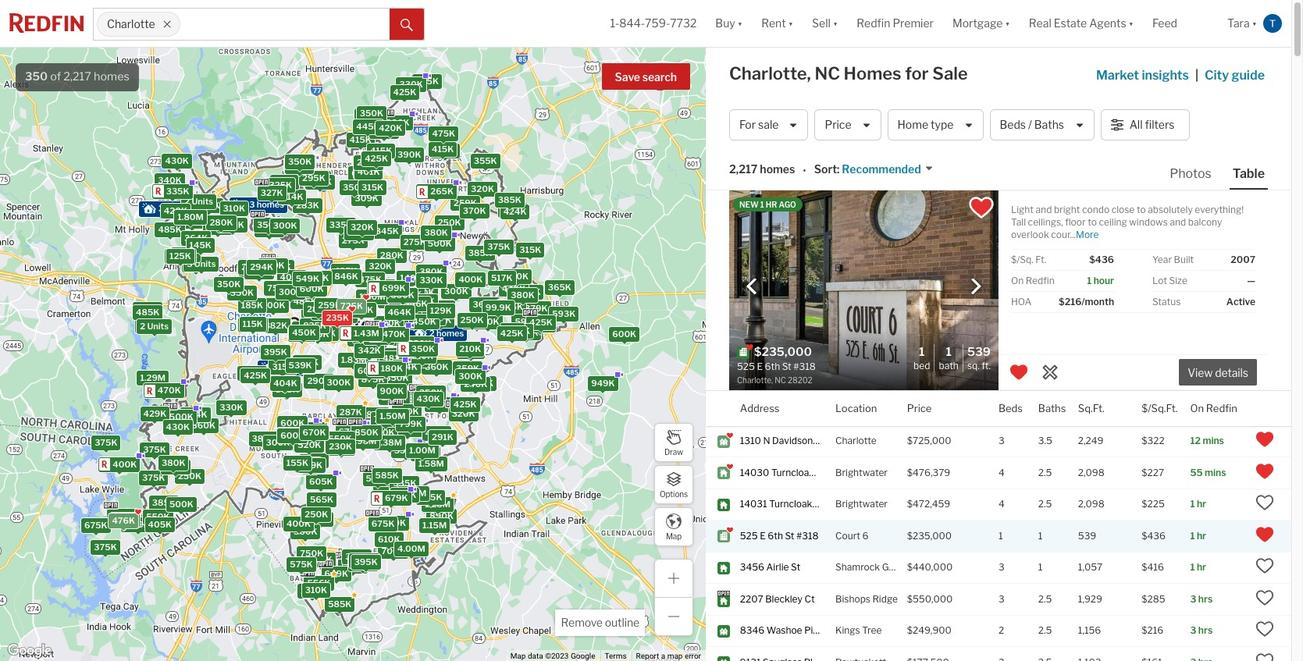 Task type: describe. For each thing, give the bounding box(es) containing it.
a
[[661, 652, 666, 661]]

sq.ft.
[[1079, 402, 1105, 414]]

premier
[[893, 17, 934, 30]]

275k up 140k
[[404, 236, 426, 247]]

0 horizontal spatial 259k
[[318, 300, 341, 311]]

1 horizontal spatial 420k
[[379, 123, 402, 133]]

350 of 2,217 homes
[[25, 70, 130, 84]]

rent ▾ button
[[752, 0, 803, 47]]

mins for 55 mins
[[1205, 467, 1227, 479]]

0 vertical spatial on redfin
[[1012, 275, 1055, 287]]

1.83m
[[341, 354, 367, 365]]

0 horizontal spatial unfavorite this home image
[[1010, 363, 1029, 382]]

hour
[[1094, 275, 1115, 287]]

bishops ridge
[[836, 594, 898, 605]]

homes for 3 homes
[[257, 199, 284, 210]]

submit search image
[[401, 19, 413, 31]]

year built
[[1153, 254, 1195, 266]]

0 horizontal spatial 478k
[[114, 515, 137, 526]]

400k left 517k
[[459, 274, 483, 285]]

bright
[[1054, 204, 1081, 216]]

1 horizontal spatial 370k
[[309, 177, 332, 188]]

300k down 549k
[[279, 287, 303, 298]]

0 horizontal spatial 850k
[[295, 323, 319, 334]]

0 vertical spatial 1.15m
[[396, 424, 420, 435]]

477k
[[113, 516, 135, 527]]

690k
[[373, 333, 397, 343]]

375k up the 480k
[[95, 437, 118, 448]]

view details
[[1188, 367, 1249, 380]]

115k
[[243, 319, 263, 330]]

kings
[[836, 625, 861, 637]]

1 horizontal spatial 675k
[[339, 427, 362, 438]]

report a map error
[[636, 652, 701, 661]]

0 horizontal spatial redfin
[[857, 17, 891, 30]]

14030 turncloak dr #177
[[740, 467, 850, 479]]

485k down 333k
[[158, 224, 182, 235]]

mortgage ▾
[[953, 17, 1011, 30]]

7732
[[670, 17, 697, 30]]

2 horizontal spatial 675k
[[372, 518, 395, 529]]

photo of 525 e 6th st #318, charlotte, nc 28202 image
[[730, 191, 999, 391]]

2,098 for $227
[[1079, 467, 1105, 479]]

1 vertical spatial 850k
[[355, 427, 379, 438]]

475k down 495k
[[432, 128, 455, 139]]

470k up '467k'
[[383, 329, 406, 340]]

$/sq.ft. button
[[1142, 391, 1178, 426]]

0 vertical spatial price button
[[815, 109, 882, 141]]

180k
[[381, 363, 403, 374]]

404k
[[273, 378, 297, 389]]

105k
[[430, 302, 452, 313]]

765k
[[419, 492, 442, 503]]

220k
[[477, 316, 500, 327]]

430k up 333k
[[165, 155, 189, 166]]

2,098 for $225
[[1079, 499, 1105, 510]]

0 horizontal spatial 450k
[[292, 327, 316, 338]]

1 vertical spatial and
[[1170, 216, 1187, 228]]

2.5 for $476,379
[[1039, 467, 1052, 479]]

0 horizontal spatial 295k
[[302, 173, 325, 184]]

1 vertical spatial 349k
[[420, 312, 443, 323]]

court
[[836, 530, 861, 542]]

0 vertical spatial ft.
[[1036, 254, 1047, 266]]

photos
[[1170, 166, 1212, 181]]

view details button
[[1180, 360, 1258, 386]]

1 horizontal spatial 355k
[[348, 227, 371, 238]]

1 hour
[[1088, 275, 1115, 287]]

1 vertical spatial 585k
[[328, 599, 352, 610]]

1310 n davidson st link
[[740, 435, 825, 448]]

539 sq. ft.
[[968, 345, 991, 371]]

399k
[[184, 410, 207, 421]]

data
[[528, 652, 543, 661]]

1 horizontal spatial price button
[[907, 391, 932, 426]]

342k
[[358, 346, 381, 356]]

1 horizontal spatial 235k
[[507, 326, 530, 337]]

1 vertical spatial 315k
[[520, 245, 542, 256]]

real
[[1029, 17, 1052, 30]]

2207 bleckley ct
[[740, 594, 815, 605]]

0 vertical spatial on
[[1012, 275, 1024, 287]]

turncloak for 14030
[[772, 467, 815, 479]]

610k
[[378, 534, 400, 545]]

▾ for rent ▾
[[789, 17, 794, 30]]

home type
[[898, 118, 954, 132]]

1 vertical spatial redfin
[[1026, 275, 1055, 287]]

view
[[1188, 367, 1213, 380]]

0 horizontal spatial 235k
[[326, 312, 349, 323]]

375k up 517k
[[488, 242, 511, 253]]

redfin premier button
[[848, 0, 944, 47]]

0 horizontal spatial 315k
[[272, 362, 294, 373]]

375k left 419k
[[241, 368, 264, 379]]

0 vertical spatial 478k
[[273, 176, 296, 187]]

8346
[[740, 625, 765, 637]]

523k
[[138, 320, 161, 331]]

0 vertical spatial 585k
[[375, 470, 399, 481]]

real estate agents ▾
[[1029, 17, 1134, 30]]

recommended button
[[840, 162, 934, 177]]

2 vertical spatial 355k
[[276, 385, 299, 396]]

1 horizontal spatial 445k
[[502, 283, 526, 294]]

3 homes
[[249, 199, 284, 210]]

0 vertical spatial 760k
[[377, 318, 401, 329]]

1 horizontal spatial 310k
[[305, 585, 327, 596]]

2 horizontal spatial 355k
[[474, 156, 497, 166]]

200k
[[428, 400, 452, 410]]

previous button image
[[744, 278, 760, 294]]

0 vertical spatial 339k
[[275, 385, 299, 396]]

1 vertical spatial 345k
[[351, 333, 374, 344]]

325k up 314k
[[269, 179, 292, 190]]

lot
[[1153, 275, 1168, 287]]

1 vertical spatial 875k
[[362, 374, 385, 385]]

0 horizontal spatial 750k
[[267, 283, 291, 294]]

1 vertical spatial charlotte
[[836, 435, 877, 447]]

homes for 2 homes
[[437, 328, 464, 339]]

539 for 539
[[1079, 530, 1097, 542]]

8346 washoe pine ln kings tree
[[740, 625, 882, 637]]

active
[[1227, 296, 1256, 308]]

1 bed
[[914, 345, 931, 371]]

2.5 for $249,900
[[1039, 625, 1052, 637]]

380k down 429k
[[162, 458, 185, 468]]

1 horizontal spatial 309k
[[355, 193, 379, 204]]

ceiling
[[1099, 216, 1128, 228]]

270k
[[370, 330, 393, 341]]

1 horizontal spatial to
[[1137, 204, 1146, 216]]

map for map
[[666, 532, 682, 541]]

300k up 155k
[[266, 438, 290, 449]]

380k up 282k
[[420, 267, 443, 278]]

3 hrs for $216
[[1191, 625, 1213, 637]]

3 hrs for $285
[[1191, 594, 1213, 605]]

226k
[[330, 443, 353, 454]]

0 vertical spatial 185k
[[241, 300, 263, 311]]

market insights link
[[1097, 51, 1190, 85]]

435k
[[332, 309, 355, 320]]

430k down 399k at the bottom of the page
[[166, 422, 190, 433]]

377k
[[288, 160, 311, 171]]

380k up '379k' on the left of page
[[511, 290, 535, 301]]

ceilings,
[[1028, 216, 1064, 228]]

0 horizontal spatial 2 units
[[140, 321, 169, 332]]

3 right $216
[[1191, 625, 1197, 637]]

2.5 for $550,000
[[1039, 594, 1052, 605]]

1 horizontal spatial 450k
[[413, 317, 437, 327]]

1 vertical spatial 260k
[[300, 424, 324, 435]]

1 horizontal spatial 225k
[[358, 110, 381, 121]]

0 horizontal spatial $436
[[1090, 254, 1115, 266]]

overlook
[[1012, 229, 1050, 241]]

1 vertical spatial 725k
[[296, 357, 319, 368]]

1 horizontal spatial 315k
[[362, 182, 384, 193]]

1 inside 1 bed
[[919, 345, 925, 359]]

2 horizontal spatial 750k
[[372, 427, 395, 438]]

475k down the 346k
[[395, 312, 418, 323]]

368k
[[345, 551, 369, 562]]

2,217 inside "2,217 homes •"
[[730, 163, 758, 176]]

1 vertical spatial on redfin
[[1191, 402, 1238, 414]]

0 horizontal spatial 225k
[[308, 514, 331, 525]]

remove
[[561, 616, 603, 630]]

1 vertical spatial unfavorite this home image
[[1256, 526, 1275, 544]]

1 vertical spatial 370k
[[463, 205, 486, 216]]

1 vertical spatial $436
[[1142, 530, 1166, 542]]

485k down 549k
[[293, 296, 317, 307]]

430k down 495k
[[433, 145, 457, 156]]

table button
[[1230, 166, 1269, 190]]

insights
[[1142, 68, 1190, 83]]

2 horizontal spatial 2 units
[[323, 312, 351, 323]]

2007
[[1231, 254, 1256, 266]]

424k
[[504, 206, 527, 217]]

0 vertical spatial 725k
[[341, 301, 363, 312]]

st for 6th
[[785, 530, 795, 542]]

sort :
[[814, 163, 840, 176]]

1 horizontal spatial 2 units
[[185, 196, 213, 207]]

1 vertical spatial 185k
[[460, 344, 482, 355]]

890k
[[430, 511, 454, 522]]

375k down the 472k at the bottom
[[94, 542, 117, 553]]

2 vertical spatial 650k
[[382, 518, 406, 529]]

2 vertical spatial st
[[791, 562, 801, 574]]

map button
[[655, 508, 694, 547]]

275k right 372k
[[357, 158, 380, 169]]

0 horizontal spatial 675k
[[84, 520, 107, 531]]

hr for $436
[[1197, 530, 1207, 542]]

on redfin button
[[1191, 391, 1238, 426]]

0 horizontal spatial 2,217
[[64, 70, 91, 84]]

2 horizontal spatial redfin
[[1207, 402, 1238, 414]]

619k
[[291, 329, 313, 340]]

2 vertical spatial 750k
[[300, 548, 324, 559]]

0 vertical spatial 875k
[[359, 274, 382, 285]]

feed
[[1153, 17, 1178, 30]]

0 horizontal spatial 405k
[[148, 520, 172, 531]]

1 vertical spatial 295k
[[331, 310, 355, 321]]

0 vertical spatial charlotte
[[107, 17, 155, 31]]

1 hr for $225
[[1191, 499, 1207, 510]]

325k down 372k
[[305, 173, 328, 184]]

▾ for buy ▾
[[738, 17, 743, 30]]

0 vertical spatial 345k
[[376, 226, 399, 236]]

n
[[764, 435, 771, 447]]

dr for #167
[[815, 499, 825, 510]]

1 horizontal spatial 395k
[[354, 557, 378, 568]]

1 vertical spatial 309k
[[261, 260, 285, 271]]

on inside button
[[1191, 402, 1205, 414]]

favorite this home image for $225
[[1256, 494, 1275, 513]]

$725,000
[[907, 435, 952, 447]]

475k up 401k
[[377, 124, 400, 135]]

485k up 523k
[[136, 307, 160, 318]]

0 vertical spatial 260k
[[465, 316, 489, 327]]

1,929
[[1079, 594, 1103, 605]]

0 vertical spatial 650k
[[385, 372, 409, 383]]

1 vertical spatial 1.15m
[[423, 520, 447, 531]]

1 vertical spatial 378k
[[276, 385, 299, 396]]

275k up 846k
[[342, 235, 365, 246]]

beds for beds
[[999, 402, 1023, 414]]

1 vertical spatial 650k
[[328, 434, 352, 445]]

50k
[[311, 272, 329, 283]]

283k
[[296, 200, 319, 211]]

mins for 12 mins
[[1203, 435, 1225, 447]]

375k up 3.49m at the bottom left of the page
[[142, 473, 165, 484]]

google image
[[4, 641, 55, 662]]

favorite button image
[[969, 195, 995, 221]]

0 vertical spatial and
[[1036, 204, 1052, 216]]

3 left 314k
[[249, 199, 255, 210]]

400k down 565k
[[287, 519, 311, 530]]

▾ for sell ▾
[[833, 17, 838, 30]]

400k left 700k
[[352, 555, 376, 566]]

1 vertical spatial 420k
[[164, 205, 187, 216]]

565k
[[310, 495, 334, 506]]

0 horizontal spatial 349k
[[268, 262, 291, 273]]

517k
[[491, 272, 513, 283]]

325k up 401k
[[373, 126, 396, 137]]

sale
[[933, 63, 968, 84]]

homes right of at top
[[94, 70, 130, 84]]

absolutely
[[1148, 204, 1193, 216]]

davidson
[[773, 435, 813, 447]]

3 down beds button
[[999, 435, 1005, 447]]

1.80m
[[178, 212, 204, 223]]

2.5 for $472,459
[[1039, 499, 1052, 510]]

balcony
[[1189, 216, 1223, 228]]

475k up "880k"
[[414, 393, 437, 404]]

1 vertical spatial price
[[907, 402, 932, 414]]

light
[[1012, 204, 1034, 216]]

0 vertical spatial 310k
[[223, 203, 245, 214]]

1 vertical spatial to
[[1088, 216, 1097, 228]]

shamrock gardens
[[836, 562, 919, 574]]

155k
[[286, 458, 308, 469]]

372k
[[289, 160, 311, 171]]

0 horizontal spatial 335k
[[166, 186, 189, 196]]



Task type: locate. For each thing, give the bounding box(es) containing it.
6
[[863, 530, 869, 542]]

345k
[[376, 226, 399, 236], [351, 333, 374, 344]]

1 horizontal spatial 349k
[[420, 312, 443, 323]]

favorite this home image
[[1256, 494, 1275, 513], [1256, 557, 1275, 576]]

300k down 1.83m
[[327, 377, 351, 388]]

260k down 99.9k
[[465, 316, 489, 327]]

$436
[[1090, 254, 1115, 266], [1142, 530, 1166, 542]]

estate
[[1054, 17, 1087, 30]]

850k down 2.80m
[[355, 427, 379, 438]]

0 horizontal spatial 725k
[[296, 357, 319, 368]]

0 horizontal spatial 345k
[[351, 333, 374, 344]]

1 horizontal spatial 850k
[[355, 427, 379, 438]]

redfin left premier on the top right
[[857, 17, 891, 30]]

0 vertical spatial 3 hrs
[[1191, 594, 1213, 605]]

3 right $285 on the bottom
[[1191, 594, 1197, 605]]

price button up ':'
[[815, 109, 882, 141]]

1 horizontal spatial 2,217
[[730, 163, 758, 176]]

140k
[[400, 272, 422, 283]]

650k up 900k
[[385, 372, 409, 383]]

hrs right $216
[[1199, 625, 1213, 637]]

guide
[[1232, 68, 1265, 83]]

2 4 from the top
[[999, 499, 1005, 510]]

443k
[[185, 410, 208, 421]]

homes for 2,217 homes •
[[760, 163, 795, 176]]

539 up sq.
[[968, 345, 991, 359]]

favorite button checkbox
[[969, 195, 995, 221]]

4 for $476,379
[[999, 467, 1005, 479]]

2 brightwater from the top
[[836, 499, 888, 510]]

378k down "539k"
[[276, 385, 299, 396]]

1 horizontal spatial 539
[[1079, 530, 1097, 542]]

1 vertical spatial 355k
[[348, 227, 371, 238]]

375k
[[488, 242, 511, 253], [241, 368, 264, 379], [95, 437, 118, 448], [143, 445, 166, 456], [142, 473, 165, 484], [94, 542, 117, 553]]

0 horizontal spatial 355k
[[276, 385, 299, 396]]

470k up 440k
[[369, 281, 393, 292]]

sale
[[759, 118, 779, 132]]

539k
[[289, 360, 312, 371]]

beds left /
[[1000, 118, 1026, 132]]

1 horizontal spatial 750k
[[300, 548, 324, 559]]

380k up the 346k
[[425, 227, 448, 238]]

445k
[[356, 121, 380, 132], [502, 283, 526, 294]]

1 vertical spatial baths
[[1039, 402, 1067, 414]]

0 vertical spatial mins
[[1203, 435, 1225, 447]]

turncloak for 14031
[[770, 499, 813, 510]]

349k down the 346k
[[420, 312, 443, 323]]

844-
[[620, 17, 645, 30]]

2 favorite this home image from the top
[[1256, 557, 1275, 576]]

6th
[[768, 530, 783, 542]]

1 vertical spatial 4
[[999, 499, 1005, 510]]

335k up 333k
[[166, 186, 189, 196]]

670k
[[303, 427, 326, 438]]

405k up 517k
[[501, 205, 525, 216]]

481k
[[382, 353, 404, 364], [383, 353, 405, 364]]

map
[[666, 532, 682, 541], [511, 652, 526, 661]]

0 vertical spatial 405k
[[501, 205, 525, 216]]

2 unfavorite this home image from the top
[[1256, 462, 1275, 481]]

0 vertical spatial st
[[815, 435, 825, 447]]

525 e 6th st #318 link
[[740, 530, 822, 543]]

—
[[1248, 275, 1256, 287]]

2 3 hrs from the top
[[1191, 625, 1213, 637]]

brightwater for 14030 turncloak dr #177
[[836, 467, 888, 479]]

favorite this home image for $416
[[1256, 557, 1275, 576]]

1 horizontal spatial 405k
[[501, 205, 525, 216]]

1 vertical spatial brightwater
[[836, 499, 888, 510]]

remove charlotte image
[[163, 20, 172, 29]]

760k up 1.38m
[[374, 414, 397, 425]]

2 vertical spatial hr
[[1197, 562, 1207, 574]]

370k down 3 homes
[[258, 225, 281, 235]]

0 vertical spatial map
[[666, 532, 682, 541]]

2,098
[[1079, 467, 1105, 479], [1079, 499, 1105, 510]]

and up ceilings,
[[1036, 204, 1052, 216]]

st right the 6th
[[785, 530, 795, 542]]

0 vertical spatial 309k
[[355, 193, 379, 204]]

to down condo
[[1088, 216, 1097, 228]]

775k
[[394, 490, 417, 501]]

None search field
[[181, 9, 390, 40]]

location button
[[836, 391, 877, 426]]

1 inside 1 bath
[[946, 345, 952, 359]]

price button up $725,000
[[907, 391, 932, 426]]

nc
[[815, 63, 840, 84]]

1 4 from the top
[[999, 467, 1005, 479]]

345k up the 699k
[[376, 226, 399, 236]]

400k up 343k
[[261, 300, 286, 311]]

heading
[[737, 345, 864, 387]]

0 vertical spatial hr
[[1197, 499, 1207, 510]]

terms
[[605, 652, 627, 661]]

0 vertical spatial 539
[[968, 345, 991, 359]]

3
[[249, 199, 255, 210], [187, 258, 193, 269], [999, 435, 1005, 447], [999, 562, 1005, 574], [999, 594, 1005, 605], [1191, 594, 1197, 605], [1191, 625, 1197, 637]]

on up hoa
[[1012, 275, 1024, 287]]

300k down 3 homes
[[273, 220, 297, 231]]

0 horizontal spatial 539
[[968, 345, 991, 359]]

3 ▾ from the left
[[833, 17, 838, 30]]

beds for beds / baths
[[1000, 118, 1026, 132]]

brightwater
[[836, 467, 888, 479], [836, 499, 888, 510]]

1 hr for $416
[[1191, 562, 1207, 574]]

6 ▾ from the left
[[1253, 17, 1258, 30]]

map region
[[0, 0, 711, 662]]

3 down 145k
[[187, 258, 193, 269]]

445k up 99.9k
[[502, 283, 526, 294]]

built
[[1174, 254, 1195, 266]]

unfavorite this home image for 12 mins
[[1256, 431, 1275, 449]]

292k
[[331, 310, 354, 321]]

0 vertical spatial 395k
[[264, 346, 287, 357]]

1 vertical spatial 760k
[[374, 414, 397, 425]]

2 horizontal spatial 450k
[[529, 319, 553, 330]]

225k
[[358, 110, 381, 121], [308, 514, 331, 525]]

760k up 270k
[[377, 318, 401, 329]]

430k up "880k"
[[417, 393, 440, 404]]

309k down 627k
[[355, 193, 379, 204]]

homes down 327k
[[257, 199, 284, 210]]

st right davidson
[[815, 435, 825, 447]]

dr left #167
[[815, 499, 825, 510]]

310k left 3 homes
[[223, 203, 245, 214]]

and
[[1036, 204, 1052, 216], [1170, 216, 1187, 228]]

415k
[[350, 135, 372, 146], [432, 144, 454, 155], [370, 145, 392, 156], [297, 459, 319, 470]]

80k
[[504, 325, 522, 336]]

750k down 285k
[[267, 283, 291, 294]]

brightwater up #167
[[836, 467, 888, 479]]

price up ':'
[[825, 118, 852, 132]]

0 vertical spatial 349k
[[268, 262, 291, 273]]

475k
[[377, 124, 400, 135], [432, 128, 455, 139], [395, 312, 418, 323], [414, 393, 437, 404]]

unfavorite this home image for 55 mins
[[1256, 462, 1275, 481]]

3 1 hr from the top
[[1191, 562, 1207, 574]]

charlotte, nc homes for sale
[[730, 63, 968, 84]]

report a map error link
[[636, 652, 701, 661]]

st right airlie
[[791, 562, 801, 574]]

hoa
[[1012, 296, 1032, 308]]

12 mins
[[1191, 435, 1225, 447]]

2 vertical spatial favorite this home image
[[1256, 652, 1275, 662]]

everything!
[[1195, 204, 1244, 216]]

375k down 429k
[[143, 445, 166, 456]]

315k
[[362, 182, 384, 193], [520, 245, 542, 256], [272, 362, 294, 373]]

1 ▾ from the left
[[738, 17, 743, 30]]

325k down 520k
[[303, 455, 326, 466]]

0 vertical spatial 750k
[[267, 283, 291, 294]]

14030 turncloak dr #177 link
[[740, 467, 850, 480]]

2,098 down 2,249
[[1079, 467, 1105, 479]]

1 brightwater from the top
[[836, 467, 888, 479]]

1 vertical spatial 335k
[[329, 220, 353, 230]]

335k up 846k
[[329, 220, 353, 230]]

539 inside 539 sq. ft.
[[968, 345, 991, 359]]

2 vertical spatial 370k
[[258, 225, 281, 235]]

539 up 1,057
[[1079, 530, 1097, 542]]

846k
[[335, 271, 358, 282]]

1 horizontal spatial 478k
[[273, 176, 296, 187]]

mortgage
[[953, 17, 1003, 30]]

2 ▾ from the left
[[789, 17, 794, 30]]

charlotte down location button
[[836, 435, 877, 447]]

2 2.5 from the top
[[1039, 499, 1052, 510]]

more
[[1076, 229, 1099, 241]]

556k
[[307, 578, 331, 589]]

370k left 424k
[[463, 205, 486, 216]]

0 vertical spatial 2,217
[[64, 70, 91, 84]]

450k down the 499k
[[292, 327, 316, 338]]

1 2,098 from the top
[[1079, 467, 1105, 479]]

unfavorite this home image right 55 mins
[[1256, 462, 1275, 481]]

1 horizontal spatial 335k
[[329, 220, 353, 230]]

0 vertical spatial redfin
[[857, 17, 891, 30]]

▾ right mortgage
[[1006, 17, 1011, 30]]

650k up 610k
[[382, 518, 406, 529]]

750k up 556k
[[300, 548, 324, 559]]

282k
[[399, 289, 422, 300]]

525 e 6th st #318
[[740, 530, 819, 542]]

1.38m
[[377, 437, 402, 448]]

1 vertical spatial 539
[[1079, 530, 1097, 542]]

420k up 364k
[[164, 205, 187, 216]]

1 hr from the top
[[1197, 499, 1207, 510]]

1.15m down "880k"
[[396, 424, 420, 435]]

470k up the 1.00m
[[425, 428, 449, 439]]

beds inside "button"
[[1000, 118, 1026, 132]]

st for davidson
[[815, 435, 825, 447]]

price inside button
[[825, 118, 852, 132]]

1 unfavorite this home image from the top
[[1256, 431, 1275, 449]]

401k
[[358, 166, 380, 177]]

1 favorite this home image from the top
[[1256, 494, 1275, 513]]

1 2.5 from the top
[[1039, 467, 1052, 479]]

1 vertical spatial 478k
[[114, 515, 137, 526]]

4 2.5 from the top
[[1039, 625, 1052, 637]]

baths inside "button"
[[1035, 118, 1065, 132]]

user photo image
[[1264, 14, 1283, 33]]

400k right 649k
[[351, 559, 375, 570]]

beds / baths button
[[990, 109, 1095, 141]]

ln
[[826, 625, 837, 637]]

364k
[[184, 233, 208, 244]]

x-out this home image
[[1041, 363, 1060, 382]]

365k
[[548, 282, 572, 293]]

charlotte left remove charlotte image
[[107, 17, 155, 31]]

514k
[[396, 362, 418, 373]]

826k
[[414, 449, 437, 459]]

tara ▾
[[1228, 17, 1258, 30]]

bleckley
[[766, 594, 803, 605]]

3 hrs right $216
[[1191, 625, 1213, 637]]

1 horizontal spatial $436
[[1142, 530, 1166, 542]]

1 horizontal spatial map
[[666, 532, 682, 541]]

on
[[1012, 275, 1024, 287], [1191, 402, 1205, 414]]

map for map data ©2023 google
[[511, 652, 526, 661]]

3.5
[[1039, 435, 1053, 447]]

hrs for $216
[[1199, 625, 1213, 637]]

1 horizontal spatial ft.
[[1036, 254, 1047, 266]]

0 vertical spatial $436
[[1090, 254, 1115, 266]]

0 vertical spatial favorite this home image
[[1256, 494, 1275, 513]]

386k
[[252, 434, 276, 445]]

3 hrs
[[1191, 594, 1213, 605], [1191, 625, 1213, 637]]

370k down 372k
[[309, 177, 332, 188]]

real estate agents ▾ link
[[1029, 0, 1134, 47]]

1 hrs from the top
[[1199, 594, 1213, 605]]

875k down 180k
[[362, 374, 385, 385]]

2 1 hr from the top
[[1191, 530, 1207, 542]]

table
[[1233, 166, 1265, 181]]

2 hrs from the top
[[1199, 625, 1213, 637]]

2 horizontal spatial 370k
[[463, 205, 486, 216]]

$225
[[1142, 499, 1165, 510]]

▾
[[738, 17, 743, 30], [789, 17, 794, 30], [833, 17, 838, 30], [1006, 17, 1011, 30], [1129, 17, 1134, 30], [1253, 17, 1258, 30]]

585k
[[375, 470, 399, 481], [328, 599, 352, 610]]

0 vertical spatial brightwater
[[836, 467, 888, 479]]

favorite this home image
[[1256, 589, 1275, 608], [1256, 621, 1275, 639], [1256, 652, 1275, 662]]

favorite this home image for $216
[[1256, 621, 1275, 639]]

ft. inside 539 sq. ft.
[[982, 360, 991, 371]]

300k down "2 homes"
[[459, 371, 483, 382]]

▾ for mortgage ▾
[[1006, 17, 1011, 30]]

2,217 up new
[[730, 163, 758, 176]]

favorite this home image for $285
[[1256, 589, 1275, 608]]

178k
[[185, 259, 207, 270]]

1 horizontal spatial 725k
[[341, 301, 363, 312]]

1 1 hr from the top
[[1191, 499, 1207, 510]]

1 vertical spatial 405k
[[148, 520, 172, 531]]

0 vertical spatial unfavorite this home image
[[1256, 431, 1275, 449]]

539 for 539 sq. ft.
[[968, 345, 991, 359]]

hr for $416
[[1197, 562, 1207, 574]]

3 hr from the top
[[1197, 562, 1207, 574]]

3 favorite this home image from the top
[[1256, 652, 1275, 662]]

2
[[185, 196, 190, 207], [323, 312, 328, 323], [140, 321, 145, 332], [429, 328, 435, 339], [999, 625, 1005, 637]]

feed button
[[1144, 0, 1219, 47]]

400k left 50k
[[280, 272, 304, 283]]

1 vertical spatial 395k
[[354, 557, 378, 568]]

▾ for tara ▾
[[1253, 17, 1258, 30]]

hr for $225
[[1197, 499, 1207, 510]]

536k
[[381, 352, 404, 363]]

327k
[[261, 187, 283, 198]]

3 right $550,000
[[999, 594, 1005, 605]]

2 hr from the top
[[1197, 530, 1207, 542]]

filters
[[1146, 118, 1175, 132]]

hrs for $285
[[1199, 594, 1213, 605]]

0 vertical spatial 378k
[[287, 161, 310, 171]]

675k up 610k
[[372, 518, 395, 529]]

3 2.5 from the top
[[1039, 594, 1052, 605]]

380k
[[425, 227, 448, 238], [420, 267, 443, 278], [511, 290, 535, 301], [162, 458, 185, 468]]

2 2,098 from the top
[[1079, 499, 1105, 510]]

to up windows
[[1137, 204, 1146, 216]]

1 vertical spatial favorite this home image
[[1256, 557, 1275, 576]]

$436 up 1 hour
[[1090, 254, 1115, 266]]

0 vertical spatial 1 hr
[[1191, 499, 1207, 510]]

349k left 50k
[[268, 262, 291, 273]]

lot size
[[1153, 275, 1188, 287]]

0 vertical spatial 355k
[[474, 156, 497, 166]]

0 horizontal spatial 185k
[[241, 300, 263, 311]]

1 vertical spatial 2,217
[[730, 163, 758, 176]]

ago
[[779, 200, 797, 209]]

875k up 1.60m
[[359, 274, 382, 285]]

unfavorite this home image
[[1010, 363, 1029, 382], [1256, 526, 1275, 544]]

1 horizontal spatial 185k
[[460, 344, 482, 355]]

3 right $440,000
[[999, 562, 1005, 574]]

rent ▾ button
[[762, 0, 794, 47]]

homes inside "2,217 homes •"
[[760, 163, 795, 176]]

225k up 401k
[[358, 110, 381, 121]]

400k up the 480k
[[113, 459, 137, 470]]

0 vertical spatial favorite this home image
[[1256, 589, 1275, 608]]

map inside button
[[666, 532, 682, 541]]

0 vertical spatial 2,098
[[1079, 467, 1105, 479]]

1 vertical spatial hr
[[1197, 530, 1207, 542]]

1 horizontal spatial 339k
[[299, 460, 323, 471]]

4 ▾ from the left
[[1006, 17, 1011, 30]]

1 horizontal spatial 259k
[[454, 197, 477, 208]]

sell ▾ button
[[812, 0, 838, 47]]

1 hr for $436
[[1191, 530, 1207, 542]]

$440,000
[[907, 562, 953, 574]]

1 vertical spatial 445k
[[502, 283, 526, 294]]

5 ▾ from the left
[[1129, 17, 1134, 30]]

0 horizontal spatial price button
[[815, 109, 882, 141]]

325k
[[373, 126, 396, 137], [305, 173, 328, 184], [269, 179, 292, 190], [303, 455, 326, 466]]

4 for $472,459
[[999, 499, 1005, 510]]

brightwater up 6
[[836, 499, 888, 510]]

$416
[[1142, 562, 1165, 574]]

on redfin down $/sq. ft.
[[1012, 275, 1055, 287]]

0 horizontal spatial 445k
[[356, 121, 380, 132]]

650k right 670k
[[328, 434, 352, 445]]

1 horizontal spatial and
[[1170, 216, 1187, 228]]

homes left •
[[760, 163, 795, 176]]

300k up 105k
[[444, 286, 468, 297]]

476k
[[112, 515, 135, 526]]

1 3 hrs from the top
[[1191, 594, 1213, 605]]

0 vertical spatial 295k
[[302, 173, 325, 184]]

309k
[[355, 193, 379, 204], [261, 260, 285, 271]]

875k
[[359, 274, 382, 285], [362, 374, 385, 385]]

378k up 314k
[[287, 161, 310, 171]]

470k down the 1.29m
[[158, 385, 181, 396]]

1 favorite this home image from the top
[[1256, 589, 1275, 608]]

339k down "539k"
[[275, 385, 299, 396]]

290k
[[307, 376, 331, 387]]

464k
[[388, 307, 412, 318]]

dr for #177
[[817, 467, 827, 479]]

0 vertical spatial 445k
[[356, 121, 380, 132]]

bath
[[939, 360, 959, 371]]

beds button
[[999, 391, 1023, 426]]

627k
[[352, 168, 375, 179]]

0 vertical spatial 259k
[[454, 197, 477, 208]]

1 vertical spatial 3 hrs
[[1191, 625, 1213, 637]]

for sale
[[740, 118, 779, 132]]

14031
[[740, 499, 768, 510]]

all filters button
[[1101, 109, 1190, 141]]

1 horizontal spatial 295k
[[331, 310, 355, 321]]

309k up 343k
[[261, 260, 285, 271]]

450k down the 346k
[[413, 317, 437, 327]]

2,098 left $225
[[1079, 499, 1105, 510]]

315k up 419k
[[272, 362, 294, 373]]

next button image
[[969, 278, 984, 294]]

brightwater for 14031 turncloak dr #167
[[836, 499, 888, 510]]

185k up 115k
[[241, 300, 263, 311]]

turncloak down 14030 turncloak dr #177 link
[[770, 499, 813, 510]]

315k down 401k
[[362, 182, 384, 193]]

12
[[1191, 435, 1201, 447]]

0 vertical spatial 225k
[[358, 110, 381, 121]]

2 favorite this home image from the top
[[1256, 621, 1275, 639]]

unfavorite this home image
[[1256, 431, 1275, 449], [1256, 462, 1275, 481]]

rent
[[762, 17, 786, 30]]



Task type: vqa. For each thing, say whether or not it's contained in the screenshot.


